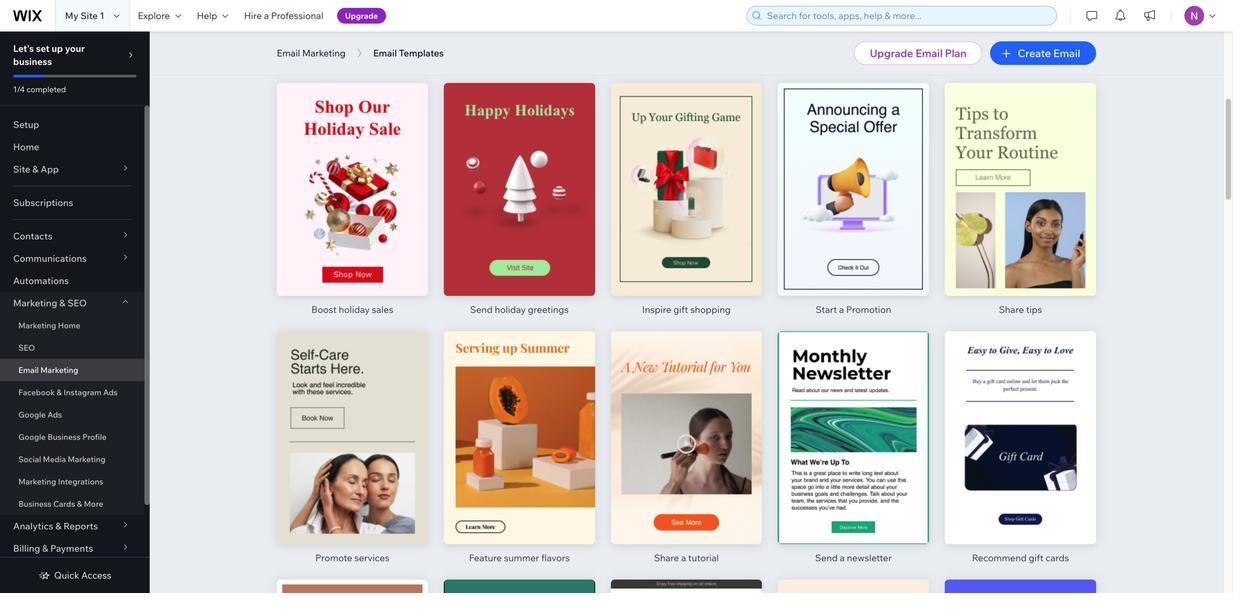 Task type: locate. For each thing, give the bounding box(es) containing it.
contacts button
[[0, 225, 145, 248]]

your right up at the top of the page
[[65, 43, 85, 54]]

0 horizontal spatial seo
[[18, 343, 35, 353]]

designed templates
[[277, 56, 389, 71]]

0 horizontal spatial share
[[654, 553, 679, 564]]

share tips
[[1000, 304, 1043, 316]]

email left plan
[[916, 47, 943, 60]]

marketing up integrations
[[68, 455, 106, 465]]

upgrade up letter
[[345, 11, 378, 21]]

templates
[[333, 56, 389, 71]]

1 horizontal spatial email marketing
[[277, 47, 346, 59]]

0 vertical spatial email marketing
[[277, 47, 346, 59]]

analytics & reports button
[[0, 516, 145, 538]]

1 horizontal spatial ads
[[103, 388, 118, 398]]

1 vertical spatial send a newsletter
[[816, 553, 892, 564]]

2 horizontal spatial share
[[1000, 304, 1025, 316]]

google
[[18, 410, 46, 420], [18, 433, 46, 442]]

email marketing link
[[0, 359, 145, 382]]

my site 1
[[65, 10, 104, 21]]

email marketing
[[277, 47, 346, 59], [18, 366, 78, 375]]

feature
[[469, 553, 502, 564]]

2 vertical spatial share
[[654, 553, 679, 564]]

marketing down social
[[18, 477, 56, 487]]

integrations
[[58, 477, 103, 487]]

seo down marketing home
[[18, 343, 35, 353]]

0 vertical spatial home
[[13, 141, 39, 153]]

hire
[[244, 10, 262, 21]]

sell
[[648, 24, 664, 35]]

1 vertical spatial gift
[[1029, 553, 1044, 564]]

1 horizontal spatial seo
[[67, 298, 87, 309]]

0 vertical spatial site
[[81, 10, 98, 21]]

1
[[100, 10, 104, 21]]

email inside "button"
[[1054, 47, 1081, 60]]

recommend gift cards
[[973, 553, 1070, 564]]

ads inside the google ads link
[[48, 410, 62, 420]]

share left the an
[[819, 24, 844, 35]]

site left '1'
[[81, 10, 98, 21]]

site inside dropdown button
[[13, 164, 30, 175]]

1 horizontal spatial your
[[666, 24, 685, 35]]

& right facebook
[[57, 388, 62, 398]]

marketing down 'automations' at the top of page
[[13, 298, 57, 309]]

marketing down send a letter
[[302, 47, 346, 59]]

1 vertical spatial newsletter
[[847, 553, 892, 564]]

sell your products
[[648, 24, 726, 35]]

gift for recommend
[[1029, 553, 1044, 564]]

up
[[52, 43, 63, 54]]

Search for tools, apps, help & more... field
[[763, 7, 1053, 25]]

& right billing
[[42, 543, 48, 555]]

seo
[[67, 298, 87, 309], [18, 343, 35, 353]]

ads up google business profile on the left bottom of page
[[48, 410, 62, 420]]

marketing up facebook & instagram ads at the left
[[40, 366, 78, 375]]

0 vertical spatial ads
[[103, 388, 118, 398]]

google down facebook
[[18, 410, 46, 420]]

contacts
[[13, 231, 53, 242]]

holiday left 'greetings'
[[495, 304, 526, 316]]

ads right instagram
[[103, 388, 118, 398]]

1 vertical spatial your
[[65, 43, 85, 54]]

completed
[[27, 84, 66, 94]]

business
[[48, 433, 81, 442], [18, 500, 52, 509]]

summer
[[504, 553, 539, 564]]

greetings
[[528, 304, 569, 316]]

seo down automations link
[[67, 298, 87, 309]]

0 horizontal spatial home
[[13, 141, 39, 153]]

professional
[[271, 10, 324, 21]]

marketing integrations link
[[0, 471, 145, 493]]

0 horizontal spatial gift
[[674, 304, 689, 316]]

an
[[846, 24, 856, 35]]

& left the app
[[32, 164, 39, 175]]

0 horizontal spatial holiday
[[339, 304, 370, 316]]

social media marketing
[[18, 455, 106, 465]]

1 vertical spatial email marketing
[[18, 366, 78, 375]]

explore
[[138, 10, 170, 21]]

share left tutorial
[[654, 553, 679, 564]]

start
[[816, 304, 838, 316]]

billing
[[13, 543, 40, 555]]

setup link
[[0, 114, 145, 136]]

site & app button
[[0, 158, 145, 181]]

share for share an update
[[819, 24, 844, 35]]

email marketing for email marketing button
[[277, 47, 346, 59]]

your
[[666, 24, 685, 35], [65, 43, 85, 54]]

google inside google business profile link
[[18, 433, 46, 442]]

let's set up your business
[[13, 43, 85, 67]]

email marketing up facebook
[[18, 366, 78, 375]]

help
[[197, 10, 217, 21]]

send a newsletter
[[481, 24, 558, 35], [816, 553, 892, 564]]

0 vertical spatial gift
[[674, 304, 689, 316]]

email down the hire a professional 'link'
[[277, 47, 300, 59]]

upgrade for upgrade email plan
[[870, 47, 914, 60]]

google ads link
[[0, 404, 145, 426]]

upgrade down 'update'
[[870, 47, 914, 60]]

0 horizontal spatial email marketing
[[18, 366, 78, 375]]

1/4
[[13, 84, 25, 94]]

home
[[13, 141, 39, 153], [58, 321, 80, 331]]

site left the app
[[13, 164, 30, 175]]

email inside sidebar element
[[18, 366, 39, 375]]

tips
[[1027, 304, 1043, 316]]

0 horizontal spatial site
[[13, 164, 30, 175]]

1 holiday from the left
[[339, 304, 370, 316]]

home up seo link
[[58, 321, 80, 331]]

& left "more"
[[77, 500, 82, 509]]

cards
[[1046, 553, 1070, 564]]

0 vertical spatial send a newsletter
[[481, 24, 558, 35]]

& for payments
[[42, 543, 48, 555]]

site
[[81, 10, 98, 21], [13, 164, 30, 175]]

& for app
[[32, 164, 39, 175]]

boost
[[312, 304, 337, 316]]

2 google from the top
[[18, 433, 46, 442]]

promotion
[[847, 304, 892, 316]]

gift left cards
[[1029, 553, 1044, 564]]

holiday for boost
[[339, 304, 370, 316]]

0 vertical spatial business
[[48, 433, 81, 442]]

email up facebook
[[18, 366, 39, 375]]

boost holiday sales
[[312, 304, 394, 316]]

upgrade inside button
[[870, 47, 914, 60]]

0 vertical spatial your
[[666, 24, 685, 35]]

& down the business cards & more
[[55, 521, 61, 532]]

1 vertical spatial ads
[[48, 410, 62, 420]]

1 horizontal spatial holiday
[[495, 304, 526, 316]]

2 holiday from the left
[[495, 304, 526, 316]]

share a tutorial
[[654, 553, 719, 564]]

tutorial
[[689, 553, 719, 564]]

facebook & instagram ads
[[18, 388, 118, 398]]

quick
[[54, 570, 79, 582]]

billing & payments
[[13, 543, 93, 555]]

upgrade inside button
[[345, 11, 378, 21]]

marketing home link
[[0, 315, 145, 337]]

gift
[[674, 304, 689, 316], [1029, 553, 1044, 564]]

1 vertical spatial upgrade
[[870, 47, 914, 60]]

share for share a tutorial
[[654, 553, 679, 564]]

0 vertical spatial newsletter
[[513, 24, 558, 35]]

1 horizontal spatial home
[[58, 321, 80, 331]]

create email
[[1018, 47, 1081, 60]]

designed
[[277, 56, 330, 71]]

& for seo
[[59, 298, 65, 309]]

business up social media marketing
[[48, 433, 81, 442]]

ads inside facebook & instagram ads link
[[103, 388, 118, 398]]

0 horizontal spatial ads
[[48, 410, 62, 420]]

gift right inspire
[[674, 304, 689, 316]]

subscriptions link
[[0, 192, 145, 214]]

1 vertical spatial site
[[13, 164, 30, 175]]

email marketing down professional
[[277, 47, 346, 59]]

share left tips
[[1000, 304, 1025, 316]]

business up analytics
[[18, 500, 52, 509]]

letter
[[357, 24, 380, 35]]

1 vertical spatial business
[[18, 500, 52, 509]]

email marketing inside button
[[277, 47, 346, 59]]

1 horizontal spatial upgrade
[[870, 47, 914, 60]]

quick access button
[[38, 570, 111, 582]]

upgrade
[[345, 11, 378, 21], [870, 47, 914, 60]]

home down setup
[[13, 141, 39, 153]]

0 vertical spatial upgrade
[[345, 11, 378, 21]]

ads
[[103, 388, 118, 398], [48, 410, 62, 420]]

create
[[1018, 47, 1052, 60]]

1 horizontal spatial share
[[819, 24, 844, 35]]

& down automations link
[[59, 298, 65, 309]]

shopping
[[691, 304, 731, 316]]

1 horizontal spatial newsletter
[[847, 553, 892, 564]]

social media marketing link
[[0, 449, 145, 471]]

email
[[916, 47, 943, 60], [1054, 47, 1081, 60], [277, 47, 300, 59], [18, 366, 39, 375]]

1 vertical spatial google
[[18, 433, 46, 442]]

1 vertical spatial home
[[58, 321, 80, 331]]

1 horizontal spatial gift
[[1029, 553, 1044, 564]]

email marketing inside sidebar element
[[18, 366, 78, 375]]

0 vertical spatial seo
[[67, 298, 87, 309]]

your right sell
[[666, 24, 685, 35]]

google up social
[[18, 433, 46, 442]]

google ads
[[18, 410, 62, 420]]

let's
[[13, 43, 34, 54]]

0 horizontal spatial upgrade
[[345, 11, 378, 21]]

0 vertical spatial share
[[819, 24, 844, 35]]

holiday
[[339, 304, 370, 316], [495, 304, 526, 316]]

0 vertical spatial google
[[18, 410, 46, 420]]

& inside popup button
[[55, 521, 61, 532]]

0 horizontal spatial your
[[65, 43, 85, 54]]

send
[[325, 24, 348, 35], [481, 24, 504, 35], [470, 304, 493, 316], [816, 553, 838, 564]]

1 vertical spatial share
[[1000, 304, 1025, 316]]

share an update
[[819, 24, 889, 35]]

holiday left sales
[[339, 304, 370, 316]]

1 google from the top
[[18, 410, 46, 420]]

share
[[819, 24, 844, 35], [1000, 304, 1025, 316], [654, 553, 679, 564]]

email right create
[[1054, 47, 1081, 60]]

0 horizontal spatial newsletter
[[513, 24, 558, 35]]

social
[[18, 455, 41, 465]]



Task type: vqa. For each thing, say whether or not it's contained in the screenshot.
Sell your products on the top right
yes



Task type: describe. For each thing, give the bounding box(es) containing it.
seo link
[[0, 337, 145, 359]]

analytics
[[13, 521, 53, 532]]

reports
[[64, 521, 98, 532]]

update
[[859, 24, 889, 35]]

home inside home link
[[13, 141, 39, 153]]

communications
[[13, 253, 87, 264]]

seo inside dropdown button
[[67, 298, 87, 309]]

marketing & seo
[[13, 298, 87, 309]]

facebook & instagram ads link
[[0, 382, 145, 404]]

plan
[[946, 47, 967, 60]]

communications button
[[0, 248, 145, 270]]

payments
[[50, 543, 93, 555]]

marketing down marketing & seo
[[18, 321, 56, 331]]

google for google ads
[[18, 410, 46, 420]]

business cards & more link
[[0, 493, 145, 516]]

marketing integrations
[[18, 477, 103, 487]]

0 horizontal spatial send a newsletter
[[481, 24, 558, 35]]

upgrade for upgrade
[[345, 11, 378, 21]]

subscriptions
[[13, 197, 73, 209]]

instagram
[[64, 388, 101, 398]]

media
[[43, 455, 66, 465]]

upgrade button
[[337, 8, 386, 24]]

home inside marketing home link
[[58, 321, 80, 331]]

flavors
[[542, 553, 570, 564]]

access
[[81, 570, 111, 582]]

site & app
[[13, 164, 59, 175]]

app
[[41, 164, 59, 175]]

1 horizontal spatial site
[[81, 10, 98, 21]]

& for reports
[[55, 521, 61, 532]]

email inside button
[[916, 47, 943, 60]]

business
[[13, 56, 52, 67]]

hire a professional link
[[236, 0, 331, 32]]

help button
[[189, 0, 236, 32]]

analytics & reports
[[13, 521, 98, 532]]

google business profile
[[18, 433, 107, 442]]

profile
[[82, 433, 107, 442]]

business cards & more
[[18, 500, 103, 509]]

google business profile link
[[0, 426, 145, 449]]

start a promotion
[[816, 304, 892, 316]]

create email button
[[991, 41, 1097, 65]]

marketing inside dropdown button
[[13, 298, 57, 309]]

email marketing for the email marketing link
[[18, 366, 78, 375]]

inspire
[[643, 304, 672, 316]]

& for instagram
[[57, 388, 62, 398]]

send holiday greetings
[[470, 304, 569, 316]]

automations link
[[0, 270, 145, 292]]

marketing home
[[18, 321, 80, 331]]

services
[[355, 553, 390, 564]]

1 vertical spatial seo
[[18, 343, 35, 353]]

quick access
[[54, 570, 111, 582]]

1 horizontal spatial send a newsletter
[[816, 553, 892, 564]]

a inside 'link'
[[264, 10, 269, 21]]

holiday for send
[[495, 304, 526, 316]]

marketing & seo button
[[0, 292, 145, 315]]

automations
[[13, 275, 69, 287]]

upgrade email plan button
[[854, 41, 983, 65]]

1/4 completed
[[13, 84, 66, 94]]

inspire gift shopping
[[643, 304, 731, 316]]

email inside button
[[277, 47, 300, 59]]

google for google business profile
[[18, 433, 46, 442]]

promote services
[[316, 553, 390, 564]]

facebook
[[18, 388, 55, 398]]

gift for inspire
[[674, 304, 689, 316]]

home link
[[0, 136, 145, 158]]

sales
[[372, 304, 394, 316]]

share for share tips
[[1000, 304, 1025, 316]]

marketing inside button
[[302, 47, 346, 59]]

cards
[[53, 500, 75, 509]]

feature summer flavors
[[469, 553, 570, 564]]

setup
[[13, 119, 39, 130]]

sidebar element
[[0, 32, 150, 594]]

recommend
[[973, 553, 1027, 564]]

email marketing button
[[270, 43, 352, 63]]

set
[[36, 43, 50, 54]]

send a letter
[[325, 24, 380, 35]]

your inside "let's set up your business"
[[65, 43, 85, 54]]

more
[[84, 500, 103, 509]]



